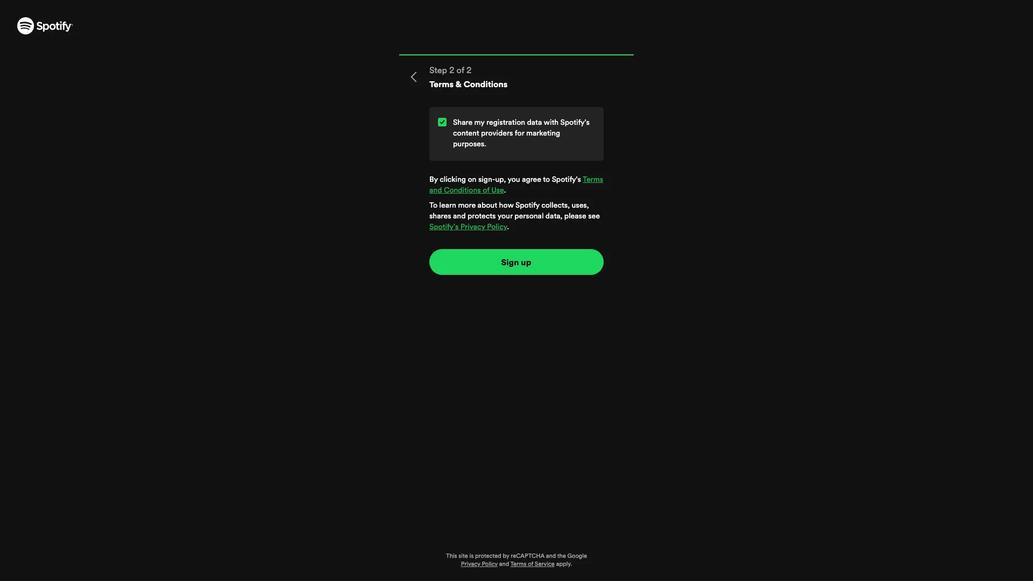 Task type: locate. For each thing, give the bounding box(es) containing it.
and inside terms and conditions of use
[[429, 185, 442, 195]]

terms
[[429, 78, 454, 90], [583, 174, 603, 185], [511, 560, 527, 568]]

and right shares
[[453, 210, 466, 221]]

1 vertical spatial terms
[[583, 174, 603, 185]]

terms inside step 2 of 2 terms & conditions
[[429, 78, 454, 90]]

1 2 from the left
[[449, 64, 455, 76]]

and up to
[[429, 185, 442, 195]]

and
[[429, 185, 442, 195], [453, 210, 466, 221], [546, 552, 556, 560], [499, 560, 509, 568]]

spotify
[[516, 200, 540, 210]]

1 horizontal spatial 2
[[467, 64, 472, 76]]

site
[[459, 552, 468, 560]]

terms and conditions of use
[[429, 174, 603, 195]]

spotify's right with
[[561, 117, 590, 128]]

of up &
[[457, 64, 464, 76]]

2 vertical spatial spotify's
[[429, 221, 459, 232]]

of
[[457, 64, 464, 76], [483, 185, 490, 195], [528, 560, 533, 568]]

collects,
[[542, 200, 570, 210]]

of inside step 2 of 2 terms & conditions
[[457, 64, 464, 76]]

terms inside terms and conditions of use
[[583, 174, 603, 185]]

0 vertical spatial spotify's
[[561, 117, 590, 128]]

up
[[521, 256, 532, 268]]

policy down how
[[487, 221, 507, 232]]

0 vertical spatial conditions
[[464, 78, 508, 90]]

spotify's inside share my registration data with spotify's content providers for marketing purposes.
[[561, 117, 590, 128]]

clicking
[[440, 174, 466, 185]]

conditions inside step 2 of 2 terms & conditions
[[464, 78, 508, 90]]

1 vertical spatial .
[[507, 221, 509, 232]]

content
[[453, 128, 479, 138]]

spotify's right to
[[552, 174, 581, 185]]

2 horizontal spatial of
[[528, 560, 533, 568]]

0 horizontal spatial .
[[504, 185, 506, 195]]

2
[[449, 64, 455, 76], [467, 64, 472, 76]]

data
[[527, 117, 542, 128]]

to learn more about how spotify collects, uses, shares and protects your personal data, please see spotify's privacy policy .
[[429, 200, 600, 232]]

0 horizontal spatial 2
[[449, 64, 455, 76]]

1 vertical spatial policy
[[482, 560, 498, 568]]

privacy right this
[[461, 560, 480, 568]]

0 horizontal spatial terms
[[429, 78, 454, 90]]

2 vertical spatial of
[[528, 560, 533, 568]]

spotify's
[[561, 117, 590, 128], [552, 174, 581, 185], [429, 221, 459, 232]]

spotify's inside to learn more about how spotify collects, uses, shares and protects your personal data, please see spotify's privacy policy .
[[429, 221, 459, 232]]

2 vertical spatial terms
[[511, 560, 527, 568]]

privacy down more
[[461, 221, 485, 232]]

with
[[544, 117, 559, 128]]

0 vertical spatial of
[[457, 64, 464, 76]]

shares
[[429, 210, 451, 221]]

0 vertical spatial .
[[504, 185, 506, 195]]

1 vertical spatial conditions
[[444, 185, 481, 195]]

data,
[[546, 210, 563, 221]]

conditions
[[464, 78, 508, 90], [444, 185, 481, 195]]

2 horizontal spatial terms
[[583, 174, 603, 185]]

registration
[[487, 117, 525, 128]]

terms and conditions of use link
[[429, 174, 603, 195]]

and inside to learn more about how spotify collects, uses, shares and protects your personal data, please see spotify's privacy policy .
[[453, 210, 466, 221]]

conditions right &
[[464, 78, 508, 90]]

uses,
[[572, 200, 589, 210]]

see
[[588, 210, 600, 221]]

conditions inside terms and conditions of use
[[444, 185, 481, 195]]

spotify's down the learn
[[429, 221, 459, 232]]

1 horizontal spatial of
[[483, 185, 490, 195]]

agree
[[522, 174, 541, 185]]

&
[[456, 78, 462, 90]]

about
[[478, 200, 497, 210]]

spotify's privacy policy link
[[429, 221, 507, 232]]

sign-
[[478, 174, 495, 185]]

this site is protected by recaptcha and the google privacy policy and terms of service apply.
[[446, 552, 587, 568]]

the
[[557, 552, 566, 560]]

1 horizontal spatial .
[[507, 221, 509, 232]]

conditions up more
[[444, 185, 481, 195]]

policy left by
[[482, 560, 498, 568]]

0 horizontal spatial of
[[457, 64, 464, 76]]

1 vertical spatial of
[[483, 185, 490, 195]]

2 2 from the left
[[467, 64, 472, 76]]

.
[[504, 185, 506, 195], [507, 221, 509, 232]]

policy
[[487, 221, 507, 232], [482, 560, 498, 568]]

google
[[568, 552, 587, 560]]

. inside to learn more about how spotify collects, uses, shares and protects your personal data, please see spotify's privacy policy .
[[507, 221, 509, 232]]

your
[[498, 210, 513, 221]]

step
[[429, 64, 447, 76]]

service
[[535, 560, 555, 568]]

sign
[[502, 256, 519, 268]]

terms right by
[[511, 560, 527, 568]]

1 horizontal spatial terms
[[511, 560, 527, 568]]

please
[[564, 210, 586, 221]]

policy inside this site is protected by recaptcha and the google privacy policy and terms of service apply.
[[482, 560, 498, 568]]

0 vertical spatial policy
[[487, 221, 507, 232]]

terms down step
[[429, 78, 454, 90]]

of inside this site is protected by recaptcha and the google privacy policy and terms of service apply.
[[528, 560, 533, 568]]

of left use
[[483, 185, 490, 195]]

of left service on the bottom right of page
[[528, 560, 533, 568]]

1 vertical spatial privacy
[[461, 560, 480, 568]]

terms up uses,
[[583, 174, 603, 185]]

privacy
[[461, 221, 485, 232], [461, 560, 480, 568]]

0 vertical spatial privacy
[[461, 221, 485, 232]]

0 vertical spatial terms
[[429, 78, 454, 90]]



Task type: describe. For each thing, give the bounding box(es) containing it.
and left the at right
[[546, 552, 556, 560]]

providers
[[481, 128, 513, 138]]

by
[[429, 174, 438, 185]]

how
[[499, 200, 514, 210]]

and right privacy policy link
[[499, 560, 509, 568]]

by clicking on sign-up, you agree to spotify's
[[429, 174, 583, 185]]

recaptcha
[[511, 552, 545, 560]]

marketing
[[526, 128, 560, 138]]

to
[[543, 174, 550, 185]]

up,
[[495, 174, 506, 185]]

by
[[503, 552, 509, 560]]

this
[[446, 552, 457, 560]]

share my registration data with spotify's content providers for marketing purposes.
[[453, 117, 590, 149]]

privacy inside to learn more about how spotify collects, uses, shares and protects your personal data, please see spotify's privacy policy .
[[461, 221, 485, 232]]

spotify image
[[17, 17, 73, 34]]

learn
[[439, 200, 456, 210]]

step 2 of 2 terms & conditions
[[429, 64, 508, 90]]

sign up button
[[429, 249, 604, 275]]

is
[[470, 552, 474, 560]]

sign up
[[502, 256, 532, 268]]

more
[[458, 200, 476, 210]]

share
[[453, 117, 473, 128]]

1 vertical spatial spotify's
[[552, 174, 581, 185]]

protected
[[475, 552, 501, 560]]

purposes.
[[453, 138, 486, 149]]

of inside terms and conditions of use
[[483, 185, 490, 195]]

on
[[468, 174, 477, 185]]

privacy policy link
[[461, 560, 498, 568]]

privacy inside this site is protected by recaptcha and the google privacy policy and terms of service apply.
[[461, 560, 480, 568]]

use
[[492, 185, 504, 195]]

protects
[[468, 210, 496, 221]]

policy inside to learn more about how spotify collects, uses, shares and protects your personal data, please see spotify's privacy policy .
[[487, 221, 507, 232]]

personal
[[515, 210, 544, 221]]

apply.
[[556, 560, 572, 568]]

terms of service link
[[511, 560, 555, 568]]

you
[[508, 174, 520, 185]]

for
[[515, 128, 524, 138]]

terms inside this site is protected by recaptcha and the google privacy policy and terms of service apply.
[[511, 560, 527, 568]]

to
[[429, 200, 438, 210]]

my
[[474, 117, 485, 128]]



